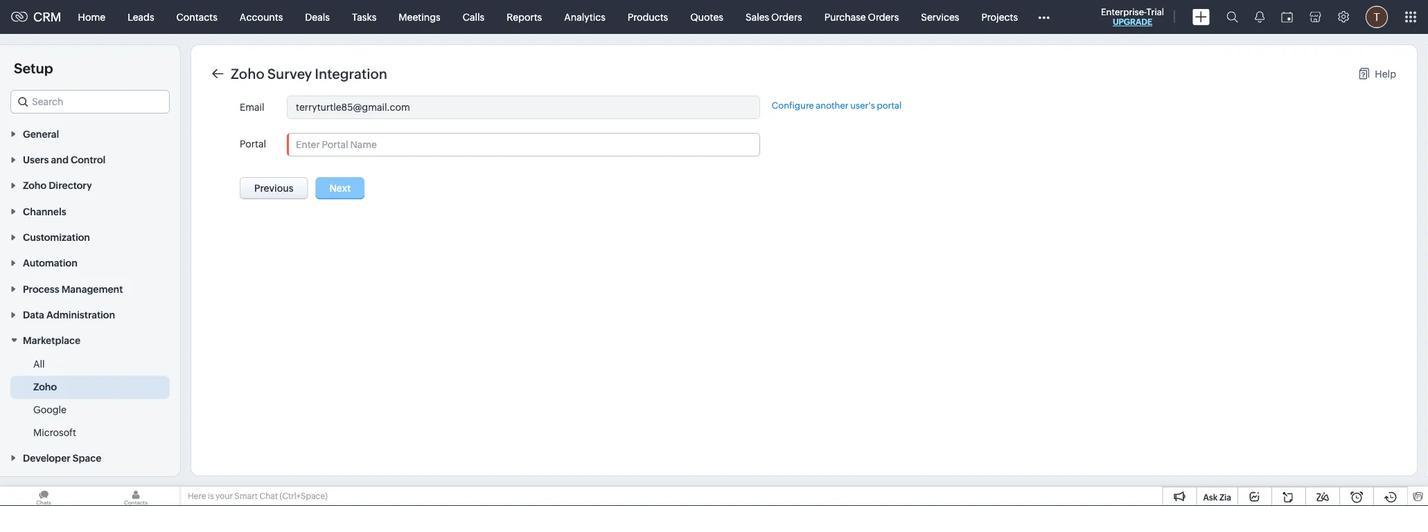 Task type: vqa. For each thing, say whether or not it's contained in the screenshot.
Developer on the left bottom of the page
yes



Task type: locate. For each thing, give the bounding box(es) containing it.
customization button
[[0, 224, 180, 250]]

your
[[216, 492, 233, 502]]

reports link
[[496, 0, 553, 34]]

management
[[61, 284, 123, 295]]

sales orders link
[[735, 0, 814, 34]]

profile element
[[1358, 0, 1397, 34]]

reports
[[507, 11, 542, 23]]

space
[[73, 453, 102, 464]]

calendar image
[[1282, 11, 1294, 23]]

1 vertical spatial zoho
[[23, 180, 47, 191]]

directory
[[49, 180, 92, 191]]

zoho for zoho directory
[[23, 180, 47, 191]]

2 orders from the left
[[868, 11, 899, 23]]

meetings
[[399, 11, 441, 23]]

None field
[[10, 90, 170, 114]]

create menu image
[[1193, 9, 1211, 25]]

tasks link
[[341, 0, 388, 34]]

zoho inside zoho directory dropdown button
[[23, 180, 47, 191]]

Other Modules field
[[1030, 6, 1059, 28]]

orders right purchase
[[868, 11, 899, 23]]

products
[[628, 11, 669, 23]]

search element
[[1219, 0, 1247, 34]]

purchase orders link
[[814, 0, 911, 34]]

process management
[[23, 284, 123, 295]]

zoho
[[231, 66, 265, 82], [23, 180, 47, 191], [33, 382, 57, 393]]

profile image
[[1367, 6, 1389, 28]]

zoho for zoho survey integration
[[231, 66, 265, 82]]

another
[[816, 101, 849, 111]]

products link
[[617, 0, 680, 34]]

all
[[33, 359, 45, 370]]

orders
[[772, 11, 803, 23], [868, 11, 899, 23]]

ask
[[1204, 493, 1218, 503]]

0 horizontal spatial orders
[[772, 11, 803, 23]]

sales orders
[[746, 11, 803, 23]]

1 orders from the left
[[772, 11, 803, 23]]

process
[[23, 284, 59, 295]]

configure another user's portal
[[772, 101, 902, 111]]

zoho up 'google' link in the bottom left of the page
[[33, 382, 57, 393]]

zoho link
[[33, 381, 57, 395]]

data
[[23, 310, 44, 321]]

orders right "sales"
[[772, 11, 803, 23]]

2 vertical spatial zoho
[[33, 382, 57, 393]]

1 horizontal spatial orders
[[868, 11, 899, 23]]

microsoft link
[[33, 426, 76, 440]]

analytics
[[565, 11, 606, 23]]

zoho down users
[[23, 180, 47, 191]]

survey
[[267, 66, 312, 82]]

channels button
[[0, 198, 180, 224]]

portal
[[240, 139, 266, 150]]

enterprise-trial upgrade
[[1102, 7, 1165, 27]]

services
[[922, 11, 960, 23]]

smart
[[235, 492, 258, 502]]

calls link
[[452, 0, 496, 34]]

configure
[[772, 101, 814, 111]]

here
[[188, 492, 206, 502]]

sales
[[746, 11, 770, 23]]

google link
[[33, 404, 67, 417]]

data administration
[[23, 310, 115, 321]]

orders inside sales orders link
[[772, 11, 803, 23]]

orders inside purchase orders link
[[868, 11, 899, 23]]

developer space button
[[0, 445, 180, 471]]

microsoft
[[33, 428, 76, 439]]

home
[[78, 11, 105, 23]]

customization
[[23, 232, 90, 243]]

create menu element
[[1185, 0, 1219, 34]]

Enter Portal Name text field
[[288, 134, 760, 156]]

marketplace button
[[0, 328, 180, 354]]

email
[[240, 102, 265, 113]]

all link
[[33, 358, 45, 372]]

zoho up email
[[231, 66, 265, 82]]

control
[[71, 154, 106, 165]]

accounts
[[240, 11, 283, 23]]

deals
[[305, 11, 330, 23]]

contacts
[[177, 11, 218, 23]]

users and control button
[[0, 147, 180, 172]]

automation
[[23, 258, 77, 269]]

search image
[[1227, 11, 1239, 23]]

0 vertical spatial zoho
[[231, 66, 265, 82]]



Task type: describe. For each thing, give the bounding box(es) containing it.
users and control
[[23, 154, 106, 165]]

deals link
[[294, 0, 341, 34]]

google
[[33, 405, 67, 416]]

Search text field
[[11, 91, 169, 113]]

signals image
[[1256, 11, 1265, 23]]

previous
[[254, 183, 294, 194]]

crm
[[33, 10, 61, 24]]

enterprise-
[[1102, 7, 1147, 17]]

contacts image
[[92, 487, 180, 507]]

and
[[51, 154, 69, 165]]

is
[[208, 492, 214, 502]]

chats image
[[0, 487, 87, 507]]

analytics link
[[553, 0, 617, 34]]

channels
[[23, 206, 66, 217]]

user's
[[851, 101, 876, 111]]

general button
[[0, 121, 180, 147]]

(ctrl+space)
[[280, 492, 328, 502]]

home link
[[67, 0, 117, 34]]

general
[[23, 128, 59, 140]]

automation button
[[0, 250, 180, 276]]

zoho directory
[[23, 180, 92, 191]]

developer space
[[23, 453, 102, 464]]

Enter email address text field
[[288, 96, 760, 119]]

crm link
[[11, 10, 61, 24]]

previous button
[[240, 177, 308, 200]]

zoho inside marketplace region
[[33, 382, 57, 393]]

ask zia
[[1204, 493, 1232, 503]]

services link
[[911, 0, 971, 34]]

portal
[[877, 101, 902, 111]]

meetings link
[[388, 0, 452, 34]]

marketplace
[[23, 336, 80, 347]]

signals element
[[1247, 0, 1274, 34]]

leads link
[[117, 0, 165, 34]]

developer
[[23, 453, 71, 464]]

trial
[[1147, 7, 1165, 17]]

projects
[[982, 11, 1019, 23]]

leads
[[128, 11, 154, 23]]

quotes
[[691, 11, 724, 23]]

integration
[[315, 66, 388, 82]]

zoho directory button
[[0, 172, 180, 198]]

orders for purchase orders
[[868, 11, 899, 23]]

data administration button
[[0, 302, 180, 328]]

zoho survey integration
[[231, 66, 388, 82]]

process management button
[[0, 276, 180, 302]]

help
[[1376, 68, 1397, 79]]

contacts link
[[165, 0, 229, 34]]

orders for sales orders
[[772, 11, 803, 23]]

purchase
[[825, 11, 866, 23]]

projects link
[[971, 0, 1030, 34]]

purchase orders
[[825, 11, 899, 23]]

upgrade
[[1113, 17, 1153, 27]]

quotes link
[[680, 0, 735, 34]]

tasks
[[352, 11, 377, 23]]

calls
[[463, 11, 485, 23]]

chat
[[260, 492, 278, 502]]

setup
[[14, 60, 53, 76]]

accounts link
[[229, 0, 294, 34]]

here is your smart chat (ctrl+space)
[[188, 492, 328, 502]]

marketplace region
[[0, 354, 180, 445]]

users
[[23, 154, 49, 165]]

zia
[[1220, 493, 1232, 503]]

administration
[[46, 310, 115, 321]]



